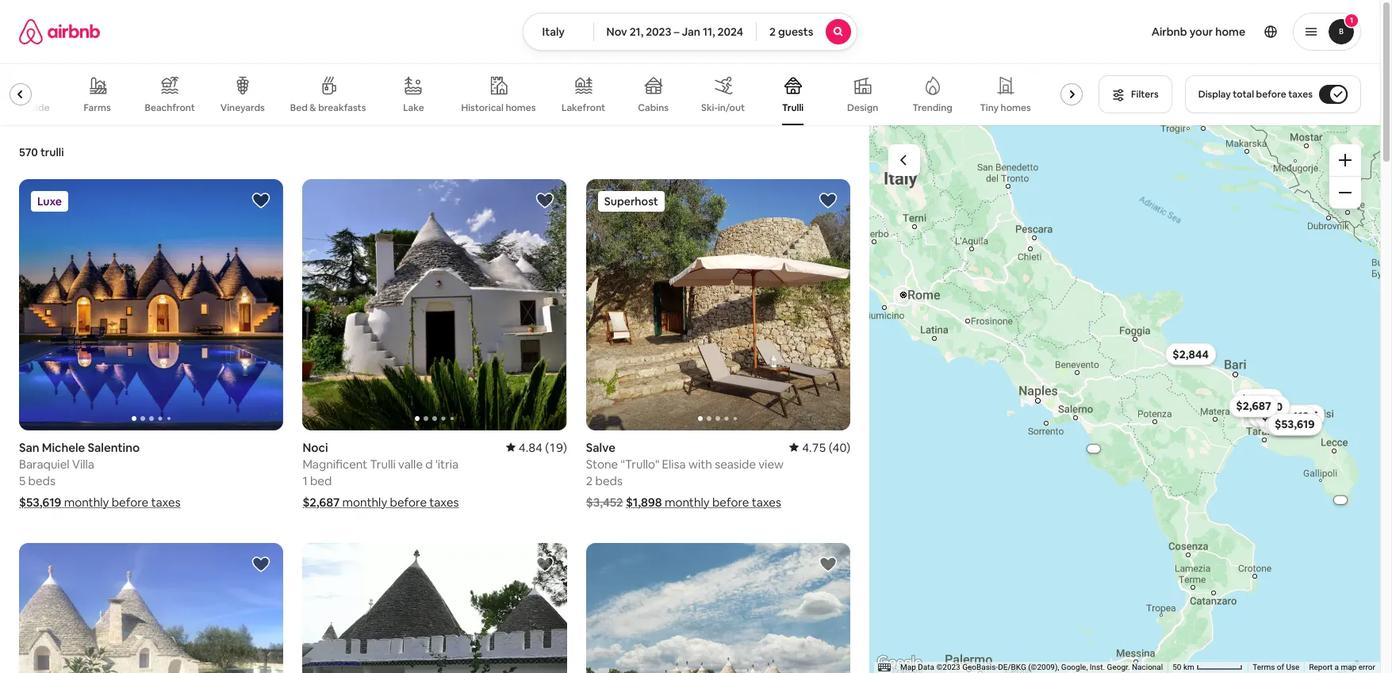 Task type: locate. For each thing, give the bounding box(es) containing it.
taxes
[[1289, 88, 1313, 101], [151, 495, 181, 510], [429, 495, 459, 510], [752, 495, 781, 510]]

2 monthly from the left
[[342, 495, 387, 510]]

in/out
[[718, 102, 745, 114]]

5
[[19, 473, 26, 488]]

michele
[[42, 440, 85, 455]]

breakfasts
[[318, 102, 366, 114]]

terms
[[1253, 663, 1275, 672]]

21,
[[630, 25, 644, 39]]

error
[[1359, 663, 1376, 672]]

filters button
[[1099, 75, 1172, 113]]

$53,619 button
[[1268, 413, 1322, 435]]

4.75
[[802, 440, 826, 455]]

&
[[310, 102, 316, 114]]

add to wishlist: salve image
[[819, 191, 838, 210]]

before down valle
[[390, 495, 427, 510]]

before down salentino
[[112, 495, 148, 510]]

0 vertical spatial 1
[[1350, 15, 1354, 25]]

1 horizontal spatial $2,687
[[1236, 399, 1272, 413]]

italy button
[[522, 13, 594, 51]]

1 horizontal spatial monthly
[[342, 495, 387, 510]]

nov 21, 2023 – jan 11, 2024 button
[[593, 13, 757, 51]]

bed
[[290, 102, 308, 114]]

0 horizontal spatial 2
[[586, 473, 593, 489]]

homes right historical
[[506, 101, 536, 114]]

trulli left valle
[[370, 457, 396, 472]]

$3,055
[[1283, 408, 1318, 422]]

None search field
[[522, 13, 858, 51]]

inst.
[[1090, 663, 1105, 672]]

0 horizontal spatial 1
[[303, 473, 308, 488]]

0 horizontal spatial homes
[[506, 101, 536, 114]]

historical homes
[[461, 101, 536, 114]]

1 vertical spatial $53,619
[[19, 495, 61, 510]]

1 monthly from the left
[[64, 495, 109, 510]]

beds inside 'san michele salentino baraquiel villa 5 beds $53,619 monthly before taxes'
[[28, 473, 55, 488]]

1 horizontal spatial beds
[[595, 473, 623, 489]]

4.75 out of 5 average rating,  40 reviews image
[[790, 440, 851, 455]]

0 horizontal spatial trulli
[[370, 457, 396, 472]]

group containing historical homes
[[0, 63, 1101, 125]]

'itria
[[435, 457, 459, 472]]

terms of use
[[1253, 663, 1300, 672]]

san
[[19, 440, 39, 455]]

2 horizontal spatial monthly
[[665, 495, 710, 510]]

2 beds from the left
[[595, 473, 623, 489]]

km
[[1184, 663, 1195, 672]]

beds down baraquiel
[[28, 473, 55, 488]]

before
[[1256, 88, 1287, 101], [112, 495, 148, 510], [390, 495, 427, 510], [712, 495, 749, 510]]

homes
[[506, 101, 536, 114], [1001, 102, 1031, 114]]

monthly down elisa
[[665, 495, 710, 510]]

1 beds from the left
[[28, 473, 55, 488]]

1 horizontal spatial trulli
[[782, 102, 804, 114]]

©2023
[[937, 663, 961, 672]]

2 inside salve stone "trullo" elisa with seaside view 2 beds $3,452 $1,898 monthly before taxes
[[586, 473, 593, 489]]

noci
[[303, 440, 328, 455]]

1
[[1350, 15, 1354, 25], [303, 473, 308, 488]]

2 left guests
[[770, 25, 776, 39]]

baraquiel
[[19, 457, 69, 472]]

lakefront
[[562, 102, 605, 114]]

1 horizontal spatial 1
[[1350, 15, 1354, 25]]

map data ©2023 geobasis-de/bkg (©2009), google, inst. geogr. nacional
[[901, 663, 1163, 672]]

group
[[0, 63, 1101, 125], [19, 179, 284, 431], [303, 179, 567, 431], [586, 179, 851, 431], [19, 543, 284, 674], [303, 543, 567, 674], [586, 543, 851, 674]]

use
[[1287, 663, 1300, 672]]

report a map error link
[[1309, 663, 1376, 672]]

1 vertical spatial $2,687
[[303, 495, 340, 510]]

0 horizontal spatial $2,687
[[303, 495, 340, 510]]

$2,687 button
[[1229, 395, 1279, 417]]

trulli inside noci magnificent trulli valle d 'itria 1 bed $2,687 monthly before taxes
[[370, 457, 396, 472]]

$2,924
[[1266, 415, 1301, 430]]

$10,338 button
[[1265, 414, 1320, 436]]

1 horizontal spatial homes
[[1001, 102, 1031, 114]]

bed & breakfasts
[[290, 102, 366, 114]]

2 guests button
[[756, 13, 858, 51]]

design
[[847, 102, 878, 114]]

$2,687 inside noci magnificent trulli valle d 'itria 1 bed $2,687 monthly before taxes
[[303, 495, 340, 510]]

ski-in/out
[[701, 102, 745, 114]]

italy
[[542, 25, 565, 39]]

1 horizontal spatial $53,619
[[1275, 417, 1315, 432]]

trulli
[[782, 102, 804, 114], [370, 457, 396, 472]]

before inside 'san michele salentino baraquiel villa 5 beds $53,619 monthly before taxes'
[[112, 495, 148, 510]]

1 vertical spatial trulli
[[370, 457, 396, 472]]

$3,795
[[1256, 409, 1290, 423]]

$2,687
[[1236, 399, 1272, 413], [303, 495, 340, 510]]

2 down stone
[[586, 473, 593, 489]]

1 vertical spatial 2
[[586, 473, 593, 489]]

0 horizontal spatial monthly
[[64, 495, 109, 510]]

monthly
[[64, 495, 109, 510], [342, 495, 387, 510], [665, 495, 710, 510]]

google map
showing 20 stays. region
[[870, 125, 1381, 674]]

$10,338
[[1273, 418, 1313, 432]]

$8,540 button
[[1240, 395, 1290, 417]]

beds
[[28, 473, 55, 488], [595, 473, 623, 489]]

2
[[770, 25, 776, 39], [586, 473, 593, 489]]

$8,587
[[1241, 392, 1276, 407]]

de/bkg
[[998, 663, 1027, 672]]

with
[[689, 457, 712, 472]]

$3,452
[[586, 495, 623, 510]]

nov 21, 2023 – jan 11, 2024
[[607, 25, 743, 39]]

0 vertical spatial trulli
[[782, 102, 804, 114]]

report
[[1309, 663, 1333, 672]]

2 inside 'button'
[[770, 25, 776, 39]]

trulli right in/out
[[782, 102, 804, 114]]

trulli
[[40, 145, 64, 159]]

none search field containing italy
[[522, 13, 858, 51]]

$8,159 button
[[1255, 405, 1303, 427]]

before down seaside
[[712, 495, 749, 510]]

4.84
[[519, 440, 543, 455]]

4.84 (19)
[[519, 440, 567, 455]]

0 horizontal spatial beds
[[28, 473, 55, 488]]

4.75 (40)
[[802, 440, 851, 455]]

monthly down villa
[[64, 495, 109, 510]]

$53,619 inside $53,619 button
[[1275, 417, 1315, 432]]

lake
[[403, 102, 424, 114]]

1 horizontal spatial 2
[[770, 25, 776, 39]]

before inside noci magnificent trulli valle d 'itria 1 bed $2,687 monthly before taxes
[[390, 495, 427, 510]]

–
[[674, 25, 679, 39]]

homes right the tiny
[[1001, 102, 1031, 114]]

0 vertical spatial $2,687
[[1236, 399, 1272, 413]]

farms
[[84, 102, 111, 114]]

before right total
[[1256, 88, 1287, 101]]

$8,540 $6,597
[[1247, 399, 1312, 432]]

monthly inside noci magnificent trulli valle d 'itria 1 bed $2,687 monthly before taxes
[[342, 495, 387, 510]]

homes for historical homes
[[506, 101, 536, 114]]

$53,619 inside 'san michele salentino baraquiel villa 5 beds $53,619 monthly before taxes'
[[19, 495, 61, 510]]

3 monthly from the left
[[665, 495, 710, 510]]

elisa
[[662, 457, 686, 472]]

0 horizontal spatial $53,619
[[19, 495, 61, 510]]

0 vertical spatial 2
[[770, 25, 776, 39]]

beds down stone
[[595, 473, 623, 489]]

tiny
[[980, 102, 999, 114]]

0 vertical spatial $53,619
[[1275, 417, 1315, 432]]

monthly down magnificent
[[342, 495, 387, 510]]

display total before taxes
[[1198, 88, 1313, 101]]

1 vertical spatial 1
[[303, 473, 308, 488]]



Task type: describe. For each thing, give the bounding box(es) containing it.
vineyards
[[220, 102, 265, 114]]

airbnb your home
[[1152, 25, 1246, 39]]

1 inside 'dropdown button'
[[1350, 15, 1354, 25]]

homes for tiny homes
[[1001, 102, 1031, 114]]

$2,924 button
[[1259, 412, 1308, 434]]

zoom in image
[[1339, 154, 1352, 167]]

50 km
[[1173, 663, 1197, 672]]

monthly inside 'san michele salentino baraquiel villa 5 beds $53,619 monthly before taxes'
[[64, 495, 109, 510]]

google,
[[1062, 663, 1088, 672]]

seaside
[[715, 457, 756, 472]]

profile element
[[877, 0, 1361, 63]]

2024
[[718, 25, 743, 39]]

before inside salve stone "trullo" elisa with seaside view 2 beds $3,452 $1,898 monthly before taxes
[[712, 495, 749, 510]]

map
[[1341, 663, 1357, 672]]

villa
[[72, 457, 94, 472]]

keyboard shortcuts image
[[878, 664, 891, 672]]

$2,687 inside button
[[1236, 399, 1272, 413]]

nacional
[[1132, 663, 1163, 672]]

total
[[1233, 88, 1254, 101]]

beachfront
[[145, 102, 195, 114]]

(19)
[[545, 440, 567, 455]]

terms of use link
[[1253, 663, 1300, 672]]

d
[[425, 457, 433, 472]]

$3,795 button
[[1248, 405, 1297, 427]]

beds inside salve stone "trullo" elisa with seaside view 2 beds $3,452 $1,898 monthly before taxes
[[595, 473, 623, 489]]

570
[[19, 145, 38, 159]]

data
[[918, 663, 935, 672]]

taxes inside noci magnificent trulli valle d 'itria 1 bed $2,687 monthly before taxes
[[429, 495, 459, 510]]

cabins
[[638, 102, 669, 114]]

$3,055 button
[[1276, 404, 1326, 426]]

of
[[1277, 663, 1285, 672]]

50 km button
[[1168, 662, 1248, 674]]

(40)
[[829, 440, 851, 455]]

$8,587 $3,795 $3,055
[[1241, 392, 1318, 423]]

magnificent
[[303, 457, 368, 472]]

$2,412 button
[[1269, 405, 1317, 427]]

11,
[[703, 25, 715, 39]]

report a map error
[[1309, 663, 1376, 672]]

$8,159 $2,924
[[1262, 409, 1301, 430]]

tiny homes
[[980, 102, 1031, 114]]

$2,844
[[1173, 347, 1209, 361]]

map
[[901, 663, 916, 672]]

geobasis-
[[963, 663, 998, 672]]

1 button
[[1293, 13, 1361, 51]]

noci magnificent trulli valle d 'itria 1 bed $2,687 monthly before taxes
[[303, 440, 459, 510]]

4.84 out of 5 average rating,  19 reviews image
[[506, 440, 567, 455]]

valle
[[398, 457, 423, 472]]

airbnb your home link
[[1142, 15, 1255, 48]]

add to wishlist: san michele salentino image
[[252, 191, 271, 210]]

zoom out image
[[1339, 186, 1352, 199]]

bed
[[310, 473, 332, 488]]

$2,844 button
[[1166, 343, 1216, 365]]

google image
[[874, 653, 926, 674]]

2023
[[646, 25, 672, 39]]

ski-
[[701, 102, 718, 114]]

"trullo"
[[621, 457, 660, 472]]

stone
[[586, 457, 618, 472]]

trending
[[913, 102, 953, 114]]

50
[[1173, 663, 1182, 672]]

jan
[[682, 25, 701, 39]]

add to wishlist: noci image
[[535, 191, 554, 210]]

$6,597
[[1277, 418, 1312, 432]]

$8,540
[[1247, 399, 1283, 413]]

home
[[1216, 25, 1246, 39]]

airbnb
[[1152, 25, 1187, 39]]

taxes inside 'san michele salentino baraquiel villa 5 beds $53,619 monthly before taxes'
[[151, 495, 181, 510]]

countryside
[[0, 102, 50, 114]]

$6,597 button
[[1270, 414, 1319, 436]]

display
[[1198, 88, 1231, 101]]

2 guests
[[770, 25, 814, 39]]

salentino
[[88, 440, 140, 455]]

salve
[[586, 440, 616, 455]]

taxes inside salve stone "trullo" elisa with seaside view 2 beds $3,452 $1,898 monthly before taxes
[[752, 495, 781, 510]]

$8,587 button
[[1234, 388, 1284, 411]]

add to wishlist: room in agropoli image
[[535, 555, 554, 574]]

geogr.
[[1107, 663, 1130, 672]]

salve stone "trullo" elisa with seaside view 2 beds $3,452 $1,898 monthly before taxes
[[586, 440, 784, 510]]

$2,412
[[1276, 409, 1309, 423]]

historical
[[461, 101, 504, 114]]

guests
[[778, 25, 814, 39]]

view
[[759, 457, 784, 472]]

$8,159
[[1262, 409, 1296, 423]]

add to wishlist: san michele salentino image
[[819, 555, 838, 574]]

monthly inside salve stone "trullo" elisa with seaside view 2 beds $3,452 $1,898 monthly before taxes
[[665, 495, 710, 510]]

add to wishlist: barletta image
[[252, 555, 271, 574]]

1 inside noci magnificent trulli valle d 'itria 1 bed $2,687 monthly before taxes
[[303, 473, 308, 488]]



Task type: vqa. For each thing, say whether or not it's contained in the screenshot.
Earth home
no



